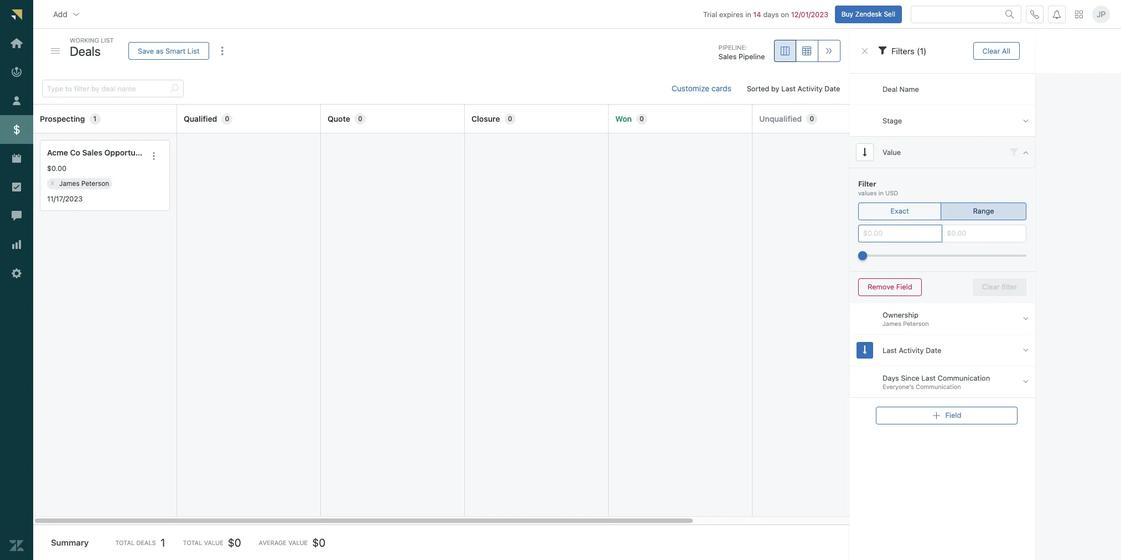 Task type: locate. For each thing, give the bounding box(es) containing it.
communication up add image
[[916, 383, 961, 390]]

0 vertical spatial james
[[59, 179, 80, 188]]

usd
[[886, 189, 899, 197]]

long arrow down image left value
[[863, 148, 867, 157]]

communication
[[938, 374, 990, 382], [916, 383, 961, 390]]

0 horizontal spatial filter fill image
[[878, 46, 887, 55]]

0 horizontal spatial deals
[[70, 43, 101, 58]]

field inside "button"
[[897, 283, 913, 291]]

angle up image
[[1023, 148, 1029, 157]]

last right since
[[922, 374, 936, 382]]

zendesk
[[856, 10, 883, 18]]

customize cards
[[672, 84, 732, 93]]

1 down type to filter by deal name field
[[93, 114, 97, 123]]

in
[[746, 10, 752, 19], [879, 189, 884, 197]]

$0 left average
[[228, 536, 241, 549]]

2 horizontal spatial last
[[922, 374, 936, 382]]

1 angle down image from the top
[[1023, 314, 1029, 324]]

filter fill image right cancel icon
[[878, 46, 887, 55]]

add image
[[932, 411, 941, 420]]

$0 right average
[[312, 536, 326, 549]]

range
[[973, 207, 995, 216]]

unqualified
[[760, 114, 802, 123]]

communication up field button
[[938, 374, 990, 382]]

smart
[[166, 46, 186, 55]]

1 horizontal spatial filter fill image
[[1010, 148, 1019, 157]]

all
[[1002, 46, 1011, 55]]

1 angle down image from the top
[[1023, 116, 1029, 125]]

1 vertical spatial angle down image
[[1023, 346, 1029, 355]]

1 horizontal spatial list
[[188, 46, 200, 55]]

angle down image
[[1023, 314, 1029, 324], [1023, 377, 1029, 387]]

0 vertical spatial long arrow down image
[[863, 148, 867, 157]]

list right working
[[101, 37, 114, 44]]

value for average value $0
[[289, 539, 308, 547]]

1 horizontal spatial value
[[289, 539, 308, 547]]

value inside the total value $0
[[204, 539, 224, 547]]

total deals 1
[[115, 536, 165, 549]]

last right by
[[782, 84, 796, 93]]

1 vertical spatial 1
[[161, 536, 165, 549]]

list right smart
[[188, 46, 200, 55]]

clear all
[[983, 46, 1011, 55]]

1 vertical spatial james
[[883, 320, 902, 327]]

1
[[93, 114, 97, 123], [161, 536, 165, 549]]

0 right quote
[[358, 114, 363, 123]]

0 horizontal spatial peterson
[[81, 179, 109, 188]]

acme co sales opportunity link
[[47, 147, 150, 159]]

0 horizontal spatial date
[[825, 84, 841, 93]]

handler image
[[51, 48, 60, 54]]

1 vertical spatial activity
[[899, 346, 924, 355]]

value inside average value $0
[[289, 539, 308, 547]]

long arrow down image left the last activity date on the right bottom
[[863, 346, 867, 355]]

field right remove in the right bottom of the page
[[897, 283, 913, 291]]

1 vertical spatial sales
[[82, 148, 102, 157]]

field
[[897, 283, 913, 291], [946, 411, 962, 420]]

sales right co on the top
[[82, 148, 102, 157]]

exact
[[891, 207, 909, 216]]

0 for quote
[[358, 114, 363, 123]]

prospecting
[[40, 114, 85, 123]]

0 horizontal spatial list
[[101, 37, 114, 44]]

in left usd
[[879, 189, 884, 197]]

1 long arrow down image from the top
[[863, 148, 867, 157]]

summary
[[51, 538, 89, 548]]

0 vertical spatial date
[[825, 84, 841, 93]]

12/01/2023
[[792, 10, 829, 19]]

0 horizontal spatial $0
[[228, 536, 241, 549]]

total right summary
[[115, 539, 135, 547]]

peterson down acme co sales opportunity link
[[81, 179, 109, 188]]

0 vertical spatial 1
[[93, 114, 97, 123]]

0 horizontal spatial in
[[746, 10, 752, 19]]

total right total deals 1
[[183, 539, 202, 547]]

0 horizontal spatial field
[[897, 283, 913, 291]]

total inside the total value $0
[[183, 539, 202, 547]]

0 right won
[[640, 114, 644, 123]]

1 horizontal spatial date
[[926, 346, 942, 355]]

2 long arrow down image from the top
[[863, 346, 867, 355]]

2 $0.00 field from the left
[[947, 225, 1022, 242]]

1 vertical spatial angle down image
[[1023, 377, 1029, 387]]

1 horizontal spatial sales
[[719, 52, 737, 61]]

2 0 from the left
[[358, 114, 363, 123]]

clear all button
[[973, 42, 1020, 60]]

1 horizontal spatial total
[[183, 539, 202, 547]]

1 horizontal spatial peterson
[[903, 320, 929, 327]]

0 horizontal spatial value
[[204, 539, 224, 547]]

james up 11/17/2023
[[59, 179, 80, 188]]

ownership
[[883, 311, 919, 319]]

1 left the total value $0
[[161, 536, 165, 549]]

in left 14
[[746, 10, 752, 19]]

last activity date
[[883, 346, 942, 355]]

activity
[[798, 84, 823, 93], [899, 346, 924, 355]]

0
[[225, 114, 229, 123], [358, 114, 363, 123], [508, 114, 513, 123], [640, 114, 644, 123], [810, 114, 815, 123]]

1 horizontal spatial $0.00 field
[[947, 225, 1022, 242]]

james inside "ownership james peterson"
[[883, 320, 902, 327]]

0 vertical spatial deals
[[70, 43, 101, 58]]

peterson down ownership
[[903, 320, 929, 327]]

save as smart list
[[138, 46, 200, 55]]

last
[[782, 84, 796, 93], [883, 346, 897, 355], [922, 374, 936, 382]]

2 angle down image from the top
[[1023, 377, 1029, 387]]

save as smart list button
[[128, 42, 209, 60]]

0 vertical spatial angle down image
[[1023, 314, 1029, 324]]

$0.00 field down range button
[[947, 225, 1022, 242]]

total inside total deals 1
[[115, 539, 135, 547]]

filter fill image
[[878, 46, 887, 55], [1010, 148, 1019, 157]]

as
[[156, 46, 164, 55]]

1 horizontal spatial activity
[[899, 346, 924, 355]]

$0.00
[[47, 164, 67, 173]]

0 vertical spatial communication
[[938, 374, 990, 382]]

1 horizontal spatial in
[[879, 189, 884, 197]]

$0.00 field down "exact" button
[[863, 225, 938, 242]]

1 horizontal spatial field
[[946, 411, 962, 420]]

buy
[[842, 10, 854, 18]]

1 horizontal spatial last
[[883, 346, 897, 355]]

james
[[59, 179, 80, 188], [883, 320, 902, 327]]

0 right closure on the top
[[508, 114, 513, 123]]

remove
[[868, 283, 895, 291]]

field right add image
[[946, 411, 962, 420]]

co
[[70, 148, 80, 157]]

long arrow down image
[[863, 148, 867, 157], [863, 346, 867, 355]]

1 total from the left
[[115, 539, 135, 547]]

1 vertical spatial filter fill image
[[1010, 148, 1019, 157]]

angle down image
[[1023, 116, 1029, 125], [1023, 346, 1029, 355]]

(1)
[[917, 46, 927, 56]]

0 vertical spatial filter fill image
[[878, 46, 887, 55]]

contacts image
[[50, 181, 55, 186]]

0 right unqualified
[[810, 114, 815, 123]]

customize cards button
[[663, 78, 741, 100]]

last inside days since last communication everyone's communication
[[922, 374, 936, 382]]

5 0 from the left
[[810, 114, 815, 123]]

0 vertical spatial sales
[[719, 52, 737, 61]]

3 0 from the left
[[508, 114, 513, 123]]

peterson inside "ownership james peterson"
[[903, 320, 929, 327]]

1 horizontal spatial deals
[[136, 539, 156, 547]]

1 horizontal spatial james
[[883, 320, 902, 327]]

acme co sales opportunity
[[47, 148, 150, 157]]

calls image
[[1031, 10, 1040, 19]]

filters (1)
[[892, 46, 927, 56]]

remove field button
[[858, 278, 922, 296]]

list inside button
[[188, 46, 200, 55]]

filters
[[892, 46, 915, 56]]

2 value from the left
[[289, 539, 308, 547]]

1 vertical spatial peterson
[[903, 320, 929, 327]]

0 horizontal spatial sales
[[82, 148, 102, 157]]

filter
[[858, 179, 876, 188]]

value
[[204, 539, 224, 547], [289, 539, 308, 547]]

days
[[764, 10, 779, 19]]

0 horizontal spatial last
[[782, 84, 796, 93]]

0 for won
[[640, 114, 644, 123]]

sales
[[719, 52, 737, 61], [82, 148, 102, 157]]

1 0 from the left
[[225, 114, 229, 123]]

2 $0 from the left
[[312, 536, 326, 549]]

sorted by last activity date
[[747, 84, 841, 93]]

activity up since
[[899, 346, 924, 355]]

peterson
[[81, 179, 109, 188], [903, 320, 929, 327]]

total
[[115, 539, 135, 547], [183, 539, 202, 547]]

field inside button
[[946, 411, 962, 420]]

last up days
[[883, 346, 897, 355]]

1 value from the left
[[204, 539, 224, 547]]

0 right qualified on the top of the page
[[225, 114, 229, 123]]

0 vertical spatial last
[[782, 84, 796, 93]]

total value $0
[[183, 536, 241, 549]]

2 total from the left
[[183, 539, 202, 547]]

0 horizontal spatial james
[[59, 179, 80, 188]]

long arrow down image for value
[[863, 148, 867, 157]]

expires
[[720, 10, 744, 19]]

1 vertical spatial deals
[[136, 539, 156, 547]]

2 vertical spatial last
[[922, 374, 936, 382]]

1 vertical spatial list
[[188, 46, 200, 55]]

0 vertical spatial angle down image
[[1023, 116, 1029, 125]]

$0.00 field
[[863, 225, 938, 242], [947, 225, 1022, 242]]

$0
[[228, 536, 241, 549], [312, 536, 326, 549]]

1 horizontal spatial 1
[[161, 536, 165, 549]]

sales down pipeline:
[[719, 52, 737, 61]]

cancel image
[[861, 47, 870, 55]]

1 vertical spatial in
[[879, 189, 884, 197]]

values
[[858, 189, 877, 197]]

1 vertical spatial long arrow down image
[[863, 346, 867, 355]]

deals
[[70, 43, 101, 58], [136, 539, 156, 547]]

date
[[825, 84, 841, 93], [926, 346, 942, 355]]

buy zendesk sell
[[842, 10, 896, 18]]

11/17/2023
[[47, 194, 83, 203]]

james down ownership
[[883, 320, 902, 327]]

4 0 from the left
[[640, 114, 644, 123]]

1 horizontal spatial $0
[[312, 536, 326, 549]]

filter fill image left angle up image
[[1010, 148, 1019, 157]]

zendesk products image
[[1076, 10, 1084, 18]]

0 vertical spatial field
[[897, 283, 913, 291]]

days
[[883, 374, 899, 382]]

0 vertical spatial activity
[[798, 84, 823, 93]]

remove field
[[868, 283, 913, 291]]

0 horizontal spatial total
[[115, 539, 135, 547]]

value
[[883, 148, 901, 157]]

list
[[101, 37, 114, 44], [188, 46, 200, 55]]

add
[[53, 9, 67, 19]]

bell image
[[1053, 10, 1062, 19]]

pipeline: sales pipeline
[[719, 44, 765, 61]]

0 vertical spatial list
[[101, 37, 114, 44]]

1 vertical spatial field
[[946, 411, 962, 420]]

1 vertical spatial last
[[883, 346, 897, 355]]

working
[[70, 37, 99, 44]]

1 $0 from the left
[[228, 536, 241, 549]]

0 horizontal spatial $0.00 field
[[863, 225, 938, 242]]

activity right by
[[798, 84, 823, 93]]

average
[[259, 539, 287, 547]]



Task type: describe. For each thing, give the bounding box(es) containing it.
range button
[[941, 203, 1027, 220]]

customize
[[672, 84, 710, 93]]

add button
[[44, 3, 90, 25]]

opportunity
[[104, 148, 150, 157]]

angle down image for ownership
[[1023, 314, 1029, 324]]

$0 for average value $0
[[312, 536, 326, 549]]

name
[[900, 85, 919, 93]]

14
[[754, 10, 762, 19]]

0 for closure
[[508, 114, 513, 123]]

deals inside total deals 1
[[136, 539, 156, 547]]

sales inside pipeline: sales pipeline
[[719, 52, 737, 61]]

qualified
[[184, 114, 217, 123]]

won
[[616, 114, 632, 123]]

search image
[[1006, 10, 1015, 19]]

search image
[[170, 84, 179, 93]]

deal name
[[883, 85, 919, 93]]

total for $0
[[183, 539, 202, 547]]

trial
[[704, 10, 718, 19]]

james peterson
[[59, 179, 109, 188]]

pipeline
[[739, 52, 765, 61]]

stage
[[883, 116, 902, 125]]

pipeline:
[[719, 44, 747, 51]]

days since last communication everyone's communication
[[883, 374, 990, 390]]

1 vertical spatial communication
[[916, 383, 961, 390]]

sell
[[884, 10, 896, 18]]

field button
[[876, 407, 1018, 425]]

jp
[[1097, 9, 1106, 19]]

0 vertical spatial peterson
[[81, 179, 109, 188]]

average value $0
[[259, 536, 326, 549]]

values in usd
[[858, 189, 899, 197]]

total for 1
[[115, 539, 135, 547]]

0 horizontal spatial activity
[[798, 84, 823, 93]]

deal
[[883, 85, 898, 93]]

overflow vertical fill image
[[218, 47, 227, 55]]

cards
[[712, 84, 732, 93]]

1 vertical spatial date
[[926, 346, 942, 355]]

sales inside acme co sales opportunity link
[[82, 148, 102, 157]]

value for total value $0
[[204, 539, 224, 547]]

trial expires in 14 days on 12/01/2023
[[704, 10, 829, 19]]

sorted
[[747, 84, 770, 93]]

closure
[[472, 114, 500, 123]]

last for by
[[782, 84, 796, 93]]

jp button
[[1093, 5, 1111, 23]]

ownership james peterson
[[883, 311, 929, 327]]

deals inside working list deals
[[70, 43, 101, 58]]

by
[[772, 84, 780, 93]]

buy zendesk sell button
[[835, 5, 903, 23]]

Type to filter by deal name field
[[47, 80, 166, 97]]

0 for qualified
[[225, 114, 229, 123]]

quote
[[328, 114, 350, 123]]

exact button
[[858, 203, 942, 220]]

on
[[781, 10, 790, 19]]

everyone's
[[883, 383, 914, 390]]

save
[[138, 46, 154, 55]]

angle down image for days since last communication
[[1023, 377, 1029, 387]]

list inside working list deals
[[101, 37, 114, 44]]

clear
[[983, 46, 1000, 55]]

0 vertical spatial in
[[746, 10, 752, 19]]

working list deals
[[70, 37, 114, 58]]

$0 for total value $0
[[228, 536, 241, 549]]

acme
[[47, 148, 68, 157]]

0 for unqualified
[[810, 114, 815, 123]]

chevron down image
[[72, 10, 81, 19]]

zendesk image
[[9, 539, 24, 553]]

0 horizontal spatial 1
[[93, 114, 97, 123]]

1 $0.00 field from the left
[[863, 225, 938, 242]]

long arrow down image for last activity date
[[863, 346, 867, 355]]

last for since
[[922, 374, 936, 382]]

since
[[901, 374, 920, 382]]

2 angle down image from the top
[[1023, 346, 1029, 355]]



Task type: vqa. For each thing, say whether or not it's contained in the screenshot.
#13
no



